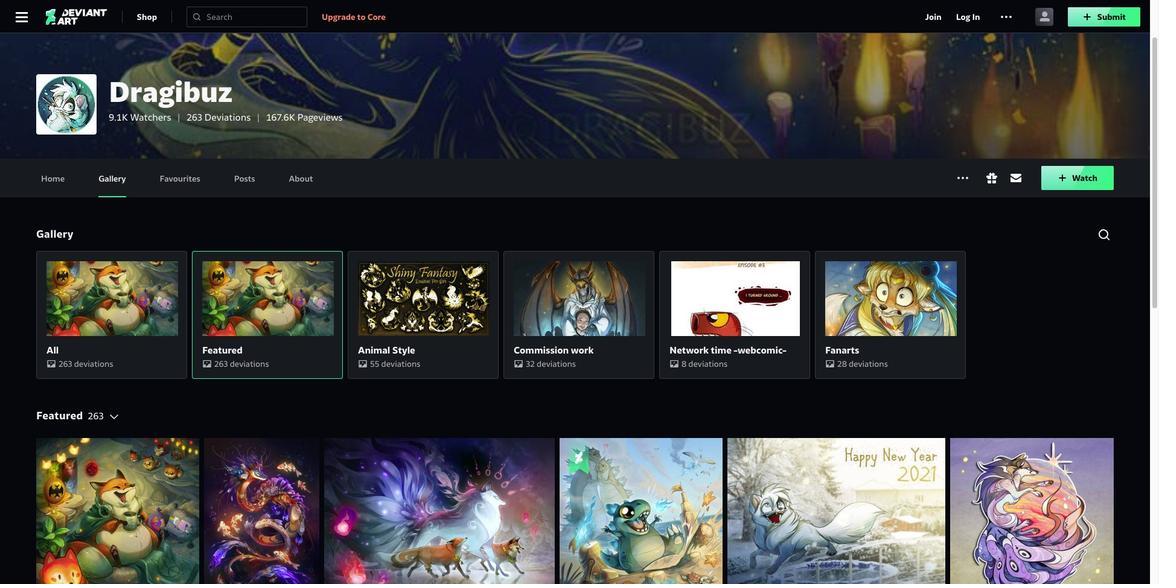 Task type: describe. For each thing, give the bounding box(es) containing it.
deviations for fanarts
[[849, 359, 889, 370]]

deviations
[[205, 111, 251, 123]]

55 deviations
[[370, 359, 421, 370]]

star kitsune image
[[951, 439, 1115, 585]]

deviations for commission work
[[537, 359, 576, 370]]

32
[[526, 359, 535, 370]]

join link
[[926, 9, 942, 24]]

32 deviations
[[526, 359, 576, 370]]

pop culture is good ! image for featured
[[202, 262, 334, 336]]

upgrade to core link
[[322, 9, 386, 24]]

upgrade to core
[[322, 11, 386, 22]]

deviations for animal style
[[382, 359, 421, 370]]

watchers
[[130, 111, 171, 123]]

time
[[711, 345, 732, 356]]

log in link
[[957, 9, 981, 24]]

home
[[41, 173, 65, 184]]

animal style
[[358, 345, 416, 356]]

koi dragon party image
[[204, 439, 320, 585]]

fanarts
[[826, 345, 860, 356]]

about
[[289, 173, 313, 184]]

shiny fantasy - hard enamel pin set image
[[358, 262, 490, 336]]

posts link
[[234, 159, 255, 198]]

commission
[[514, 345, 569, 356]]

-
[[734, 345, 738, 356]]

commission work
[[514, 345, 594, 356]]

network time -webcomic-
[[670, 345, 787, 356]]

1 horizontal spatial gallery
[[99, 173, 126, 184]]

263 deviations for featured
[[214, 359, 269, 370]]

pop culture is good ! image for all
[[47, 262, 178, 336]]

pageviews
[[297, 111, 343, 123]]

9.1k watchers
[[109, 111, 171, 123]]

core
[[368, 11, 386, 22]]

log
[[957, 11, 971, 22]]

deviations for all
[[74, 359, 113, 370]]

like a boss ! image
[[560, 439, 723, 585]]

263 deviations
[[187, 111, 251, 123]]

9.1k
[[109, 111, 128, 123]]

Search text field
[[207, 11, 302, 23]]

8
[[682, 359, 687, 370]]

animal
[[358, 345, 390, 356]]

55
[[370, 359, 380, 370]]

shop link
[[137, 7, 157, 26]]

167.6k pageviews
[[266, 111, 343, 123]]



Task type: vqa. For each thing, say whether or not it's contained in the screenshot.


Task type: locate. For each thing, give the bounding box(es) containing it.
28 deviations
[[838, 359, 889, 370]]

for you, my queen image
[[514, 262, 646, 336]]

in
[[973, 11, 981, 22]]

pop culture is good ! image
[[47, 262, 178, 336], [202, 262, 334, 336], [36, 439, 199, 585]]

submit button
[[1069, 7, 1141, 26]]

watch
[[1073, 173, 1098, 184]]

shop
[[137, 11, 157, 22]]

webcomic-
[[738, 345, 787, 356]]

1 deviations from the left
[[74, 359, 113, 370]]

1 horizontal spatial featured
[[202, 345, 243, 356]]

8 deviations
[[682, 359, 728, 370]]

about link
[[289, 159, 313, 198]]

4 deviations from the left
[[537, 359, 576, 370]]

gallery link
[[99, 159, 126, 198]]

3 deviations from the left
[[382, 359, 421, 370]]

banner containing shop
[[0, 0, 1151, 33]]

style
[[393, 345, 416, 356]]

upgrade
[[322, 11, 356, 22]]

263 inside "featured 263"
[[88, 411, 104, 422]]

network
[[670, 345, 709, 356]]

deviations for network time -webcomic-
[[689, 359, 728, 370]]

what does the sailorfox say ? image
[[826, 262, 958, 336]]

0 horizontal spatial featured
[[36, 410, 83, 423]]

gallery
[[99, 173, 126, 184], [36, 228, 74, 241]]

2 deviations from the left
[[230, 359, 269, 370]]

posts
[[234, 173, 255, 184]]

2 263 deviations from the left
[[214, 359, 269, 370]]

to
[[357, 11, 366, 22]]

263
[[187, 111, 202, 123], [59, 359, 72, 370], [214, 359, 228, 370], [88, 411, 104, 422]]

home link
[[41, 159, 65, 198]]

1 263 deviations from the left
[[59, 359, 113, 370]]

167.6k
[[266, 111, 295, 123]]

happy new year ! image
[[728, 439, 946, 585]]

featured 263
[[36, 410, 104, 423]]

join
[[926, 11, 942, 22]]

log in
[[957, 11, 981, 22]]

1 horizontal spatial 263 deviations
[[214, 359, 269, 370]]

all
[[47, 345, 59, 356]]

featured for featured 263
[[36, 410, 83, 423]]

work
[[571, 345, 594, 356]]

6 deviations from the left
[[849, 359, 889, 370]]

1 vertical spatial featured
[[36, 410, 83, 423]]

0 horizontal spatial gallery
[[36, 228, 74, 241]]

0 vertical spatial featured
[[202, 345, 243, 356]]

deviations for featured
[[230, 359, 269, 370]]

263 deviations for all
[[59, 359, 113, 370]]

banner
[[0, 0, 1151, 33]]

favourites
[[160, 173, 200, 184]]

submit
[[1098, 11, 1127, 22]]

walking through the lights image
[[324, 439, 555, 585]]

5 deviations from the left
[[689, 359, 728, 370]]

network time - episode #03 image
[[670, 262, 802, 336]]

gallery right home
[[99, 173, 126, 184]]

deviations
[[74, 359, 113, 370], [230, 359, 269, 370], [382, 359, 421, 370], [537, 359, 576, 370], [689, 359, 728, 370], [849, 359, 889, 370]]

0 horizontal spatial 263 deviations
[[59, 359, 113, 370]]

watch button
[[1042, 166, 1115, 190]]

1 vertical spatial gallery
[[36, 228, 74, 241]]

featured for featured
[[202, 345, 243, 356]]

28
[[838, 359, 848, 370]]

263 deviations
[[59, 359, 113, 370], [214, 359, 269, 370]]

dragibuz's avatar image
[[36, 74, 97, 135]]

gallery down home
[[36, 228, 74, 241]]

favourites link
[[160, 159, 200, 198]]

featured
[[202, 345, 243, 356], [36, 410, 83, 423]]

0 vertical spatial gallery
[[99, 173, 126, 184]]



